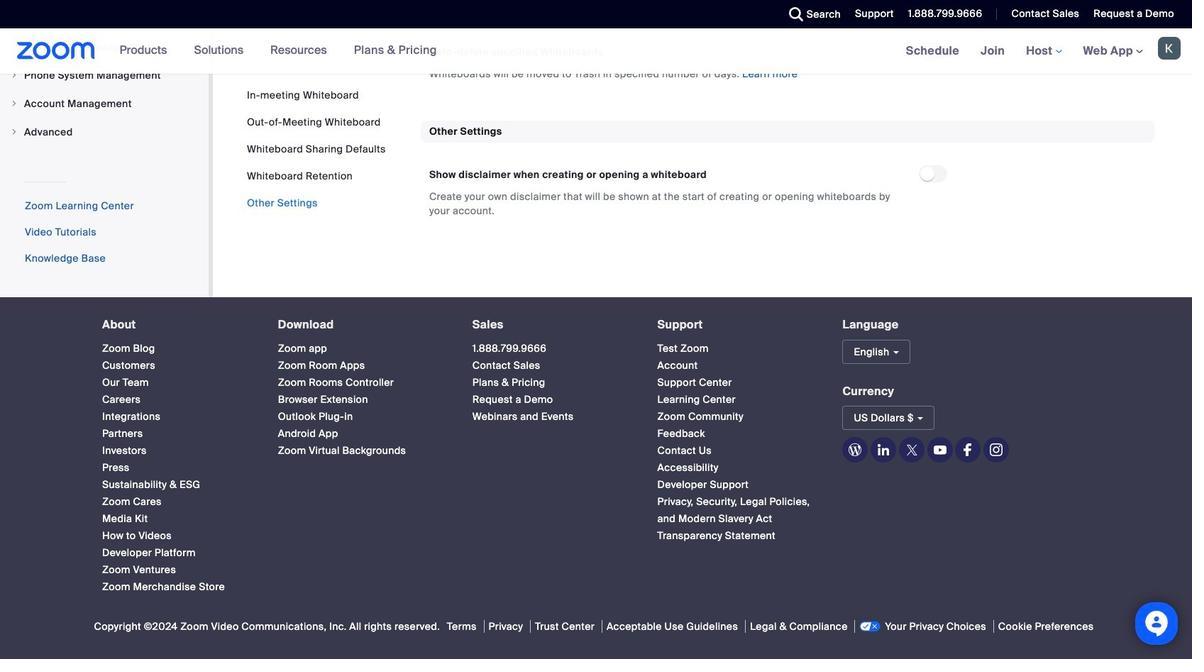 Task type: describe. For each thing, give the bounding box(es) containing it.
2 menu item from the top
[[0, 90, 209, 117]]

meetings navigation
[[895, 28, 1192, 75]]

3 heading from the left
[[472, 319, 632, 331]]

3 menu item from the top
[[0, 118, 209, 145]]

right image for second 'menu item' from the top
[[10, 99, 18, 108]]

zoom logo image
[[17, 42, 95, 60]]

product information navigation
[[109, 28, 448, 74]]

profile picture image
[[1158, 37, 1181, 60]]



Task type: locate. For each thing, give the bounding box(es) containing it.
2 vertical spatial menu item
[[0, 118, 209, 145]]

admin menu menu
[[0, 0, 209, 147]]

banner
[[0, 28, 1192, 75]]

1 vertical spatial menu item
[[0, 90, 209, 117]]

4 heading from the left
[[657, 319, 817, 331]]

right image for 3rd 'menu item' from the bottom of the admin menu menu
[[10, 71, 18, 79]]

menu bar
[[247, 88, 386, 210]]

0 vertical spatial right image
[[10, 71, 18, 79]]

right image
[[10, 128, 18, 136]]

1 heading from the left
[[102, 319, 252, 331]]

other settings element
[[421, 120, 1155, 235]]

right image
[[10, 71, 18, 79], [10, 99, 18, 108]]

1 right image from the top
[[10, 71, 18, 79]]

0 vertical spatial menu item
[[0, 62, 209, 89]]

2 heading from the left
[[278, 319, 447, 331]]

2 right image from the top
[[10, 99, 18, 108]]

1 vertical spatial right image
[[10, 99, 18, 108]]

right image down "zoom logo"
[[10, 71, 18, 79]]

1 menu item from the top
[[0, 62, 209, 89]]

menu item
[[0, 62, 209, 89], [0, 90, 209, 117], [0, 118, 209, 145]]

whiteboard retention element
[[421, 0, 1155, 98]]

heading
[[102, 319, 252, 331], [278, 319, 447, 331], [472, 319, 632, 331], [657, 319, 817, 331]]

right image up right icon at the top of page
[[10, 99, 18, 108]]



Task type: vqa. For each thing, say whether or not it's contained in the screenshot.
window new icon to the right
no



